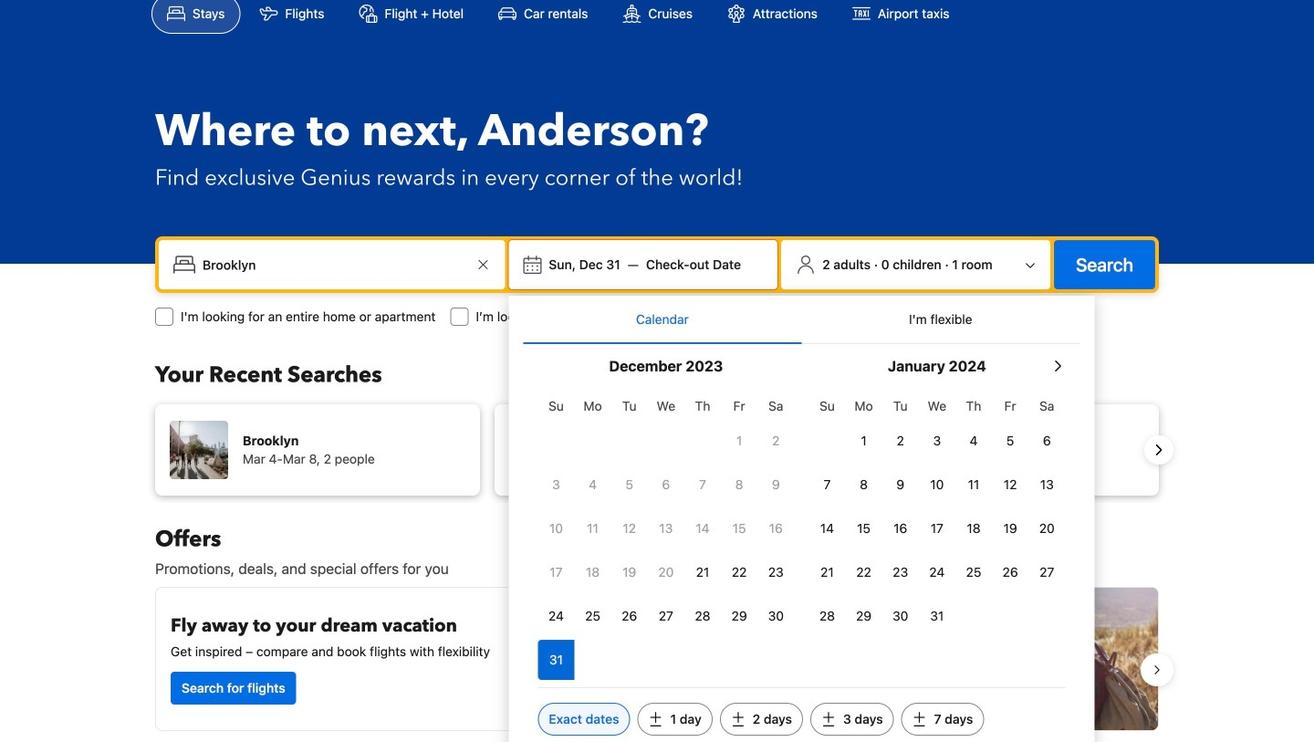 Task type: locate. For each thing, give the bounding box(es) containing it.
30 December 2023 checkbox
[[758, 596, 794, 636]]

17 December 2023 checkbox
[[538, 552, 575, 592]]

3 January 2024 checkbox
[[919, 421, 956, 461]]

29 December 2023 checkbox
[[721, 596, 758, 636]]

11 January 2024 checkbox
[[956, 465, 992, 505]]

next image
[[1148, 439, 1170, 461]]

7 December 2023 checkbox
[[685, 465, 721, 505]]

10 December 2023 checkbox
[[538, 508, 575, 549]]

15 January 2024 checkbox
[[846, 508, 882, 549]]

15 December 2023 checkbox
[[721, 508, 758, 549]]

tab list
[[523, 296, 1080, 345]]

Where are you going? field
[[195, 248, 472, 281]]

14 December 2023 checkbox
[[685, 508, 721, 549]]

28 December 2023 checkbox
[[685, 596, 721, 636]]

9 December 2023 checkbox
[[758, 465, 794, 505]]

3 December 2023 checkbox
[[538, 465, 575, 505]]

cell
[[538, 636, 575, 680]]

26 December 2023 checkbox
[[611, 596, 648, 636]]

19 January 2024 checkbox
[[992, 508, 1029, 549]]

0 vertical spatial region
[[141, 397, 1174, 503]]

31 January 2024 checkbox
[[919, 596, 956, 636]]

6 December 2023 checkbox
[[648, 465, 685, 505]]

24 January 2024 checkbox
[[919, 552, 956, 592]]

0 horizontal spatial grid
[[538, 388, 794, 680]]

1 horizontal spatial grid
[[809, 388, 1066, 636]]

2 December 2023 checkbox
[[758, 421, 794, 461]]

16 December 2023 checkbox
[[758, 508, 794, 549]]

1 vertical spatial region
[[141, 580, 1174, 742]]

5 January 2024 checkbox
[[992, 421, 1029, 461]]

grid
[[538, 388, 794, 680], [809, 388, 1066, 636]]

27 December 2023 checkbox
[[648, 596, 685, 636]]

9 January 2024 checkbox
[[882, 465, 919, 505]]

14 January 2024 checkbox
[[809, 508, 846, 549]]

5 December 2023 checkbox
[[611, 465, 648, 505]]

23 December 2023 checkbox
[[758, 552, 794, 592]]

12 December 2023 checkbox
[[611, 508, 648, 549]]

1 January 2024 checkbox
[[846, 421, 882, 461]]

cell inside grid
[[538, 636, 575, 680]]

17 January 2024 checkbox
[[919, 508, 956, 549]]

20 January 2024 checkbox
[[1029, 508, 1066, 549]]

29 January 2024 checkbox
[[846, 596, 882, 636]]

region
[[141, 397, 1174, 503], [141, 580, 1174, 742]]

24 December 2023 checkbox
[[538, 596, 575, 636]]

2 region from the top
[[141, 580, 1174, 742]]

4 January 2024 checkbox
[[956, 421, 992, 461]]

28 January 2024 checkbox
[[809, 596, 846, 636]]



Task type: describe. For each thing, give the bounding box(es) containing it.
2 January 2024 checkbox
[[882, 421, 919, 461]]

18 December 2023 checkbox
[[575, 552, 611, 592]]

13 December 2023 checkbox
[[648, 508, 685, 549]]

25 January 2024 checkbox
[[956, 552, 992, 592]]

fly away to your dream vacation image
[[521, 602, 634, 716]]

23 January 2024 checkbox
[[882, 552, 919, 592]]

group of friends hiking in the mountains on a sunny day image
[[665, 588, 1158, 730]]

19 December 2023 checkbox
[[611, 552, 648, 592]]

2 grid from the left
[[809, 388, 1066, 636]]

27 January 2024 checkbox
[[1029, 552, 1066, 592]]

22 December 2023 checkbox
[[721, 552, 758, 592]]

12 January 2024 checkbox
[[992, 465, 1029, 505]]

11 December 2023 checkbox
[[575, 508, 611, 549]]

16 January 2024 checkbox
[[882, 508, 919, 549]]

1 December 2023 checkbox
[[721, 421, 758, 461]]

13 January 2024 checkbox
[[1029, 465, 1066, 505]]

10 January 2024 checkbox
[[919, 465, 956, 505]]

1 region from the top
[[141, 397, 1174, 503]]

21 December 2023 checkbox
[[685, 552, 721, 592]]

31 December 2023 checkbox
[[538, 640, 575, 680]]

8 January 2024 checkbox
[[846, 465, 882, 505]]

7 January 2024 checkbox
[[809, 465, 846, 505]]

21 January 2024 checkbox
[[809, 552, 846, 592]]

8 December 2023 checkbox
[[721, 465, 758, 505]]

1 grid from the left
[[538, 388, 794, 680]]

22 January 2024 checkbox
[[846, 552, 882, 592]]

20 December 2023 checkbox
[[648, 552, 685, 592]]

25 December 2023 checkbox
[[575, 596, 611, 636]]

18 January 2024 checkbox
[[956, 508, 992, 549]]

26 January 2024 checkbox
[[992, 552, 1029, 592]]

30 January 2024 checkbox
[[882, 596, 919, 636]]

6 January 2024 checkbox
[[1029, 421, 1066, 461]]

4 December 2023 checkbox
[[575, 465, 611, 505]]



Task type: vqa. For each thing, say whether or not it's contained in the screenshot.
3 December 2023 Option at the bottom left
yes



